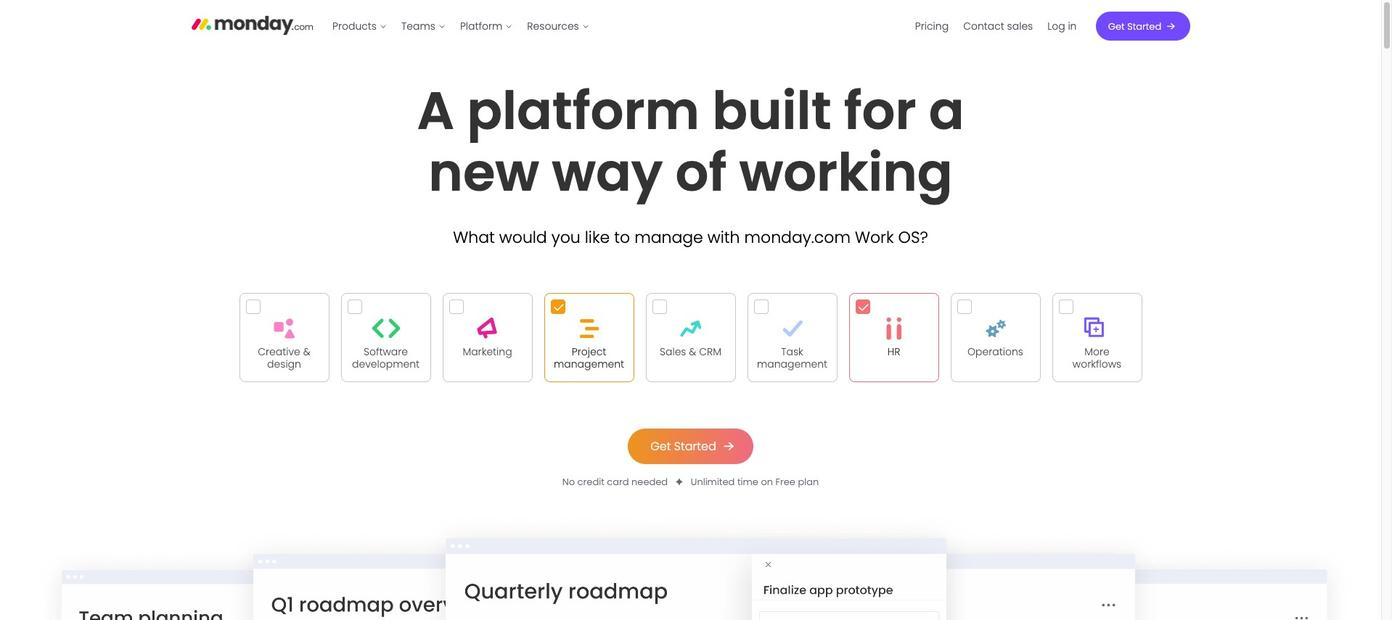 Task type: locate. For each thing, give the bounding box(es) containing it.
marketing
[[463, 345, 512, 360]]

1 & from the left
[[303, 345, 311, 360]]

1 vertical spatial get started button
[[628, 429, 753, 464]]

get started button up no credit card needed   ✦    unlimited time on free plan at the bottom of page
[[628, 429, 753, 464]]

card
[[607, 475, 629, 489]]

started right in
[[1128, 19, 1162, 33]]

teams
[[401, 19, 436, 33]]

way
[[552, 136, 663, 209]]

list containing products
[[325, 0, 597, 52]]

products link
[[325, 14, 394, 38]]

log
[[1048, 19, 1065, 33]]

started up no credit card needed   ✦    unlimited time on free plan at the bottom of page
[[674, 438, 716, 455]]

monday.com
[[745, 227, 851, 249]]

management inside 'option'
[[554, 357, 624, 371]]

2 & from the left
[[689, 345, 697, 360]]

Sales & CRM checkbox
[[646, 294, 736, 382]]

started
[[1128, 19, 1162, 33], [674, 438, 716, 455]]

get
[[1108, 19, 1125, 33], [651, 438, 671, 455]]

1 horizontal spatial get started button
[[1096, 12, 1190, 41]]

0 vertical spatial get
[[1108, 19, 1125, 33]]

to
[[614, 227, 630, 249]]

like
[[585, 227, 610, 249]]

for
[[844, 74, 917, 148]]

HR checkbox
[[849, 294, 939, 382]]

0 vertical spatial get started
[[1108, 19, 1162, 33]]

0 horizontal spatial get
[[651, 438, 671, 455]]

get started up ✦
[[651, 438, 716, 455]]

task
[[781, 345, 804, 360]]

0 horizontal spatial &
[[303, 345, 311, 360]]

management down pmo icon on the left of the page
[[554, 357, 624, 371]]

2 list from the left
[[908, 0, 1084, 52]]

& inside the sales & crm checkbox
[[689, 345, 697, 360]]

management for project
[[554, 357, 624, 371]]

0 horizontal spatial management
[[554, 357, 624, 371]]

0 horizontal spatial get started
[[651, 438, 716, 455]]

get right in
[[1108, 19, 1125, 33]]

group
[[233, 288, 1148, 388]]

More workflows checkbox
[[1052, 294, 1142, 382]]

work
[[855, 227, 894, 249]]

0 vertical spatial get started button
[[1096, 12, 1190, 41]]

0 horizontal spatial get started button
[[628, 429, 753, 464]]

a
[[929, 74, 965, 148]]

management for task
[[757, 357, 828, 371]]

0 horizontal spatial list
[[325, 0, 597, 52]]

dev icon image
[[371, 315, 400, 344]]

development
[[352, 357, 420, 371]]

log in
[[1048, 19, 1077, 33]]

manage
[[635, 227, 703, 249]]

no
[[563, 475, 575, 489]]

management inside "checkbox"
[[757, 357, 828, 371]]

1 management from the left
[[554, 357, 624, 371]]

platform link
[[453, 14, 520, 38]]

platform
[[460, 19, 503, 33]]

new way of working
[[429, 136, 953, 209]]

1 horizontal spatial list
[[908, 0, 1084, 52]]

no credit card needed   ✦    unlimited time on free plan
[[563, 475, 819, 489]]

management down task icon
[[757, 357, 828, 371]]

Task management checkbox
[[747, 294, 837, 382]]

started inside main element
[[1128, 19, 1162, 33]]

&
[[303, 345, 311, 360], [689, 345, 697, 360]]

of
[[676, 136, 727, 209]]

& right design
[[303, 345, 311, 360]]

monday.com logo image
[[191, 9, 314, 40]]

get up needed
[[651, 438, 671, 455]]

on
[[761, 475, 773, 489]]

1 horizontal spatial get started
[[1108, 19, 1162, 33]]

get started button
[[1096, 12, 1190, 41], [628, 429, 753, 464]]

started for the bottom the get started button
[[674, 438, 716, 455]]

time
[[738, 475, 759, 489]]

2 management from the left
[[757, 357, 828, 371]]

pricing
[[915, 19, 949, 33]]

started for the right the get started button
[[1128, 19, 1162, 33]]

& left crm
[[689, 345, 697, 360]]

software development
[[352, 345, 420, 371]]

& inside creative & design
[[303, 345, 311, 360]]

1 list from the left
[[325, 0, 597, 52]]

& for design
[[303, 345, 311, 360]]

task management
[[757, 345, 828, 371]]

get started button right in
[[1096, 12, 1190, 41]]

with
[[708, 227, 740, 249]]

contact
[[964, 19, 1005, 33]]

0 vertical spatial started
[[1128, 19, 1162, 33]]

plan
[[798, 475, 819, 489]]

get started inside main element
[[1108, 19, 1162, 33]]

Creative & design checkbox
[[239, 294, 329, 382]]

hr
[[888, 345, 901, 360]]

1 horizontal spatial management
[[757, 357, 828, 371]]

hp asset white bg image
[[0, 517, 1382, 621]]

hr icon image
[[880, 315, 909, 344]]

get started
[[1108, 19, 1162, 33], [651, 438, 716, 455]]

operations icon image
[[981, 315, 1010, 344]]

what
[[453, 227, 495, 249]]

unlimited
[[691, 475, 735, 489]]

get started right in
[[1108, 19, 1162, 33]]

1 horizontal spatial get
[[1108, 19, 1125, 33]]

resources link
[[520, 14, 597, 38]]

1 horizontal spatial &
[[689, 345, 697, 360]]

get inside main element
[[1108, 19, 1125, 33]]

1 vertical spatial started
[[674, 438, 716, 455]]

marketing icon image
[[473, 315, 502, 344]]

os?
[[899, 227, 928, 249]]

resources
[[527, 19, 579, 33]]

1 vertical spatial get
[[651, 438, 671, 455]]

Marketing checkbox
[[443, 294, 533, 382]]

main element
[[325, 0, 1190, 52]]

1 horizontal spatial started
[[1128, 19, 1162, 33]]

0 horizontal spatial started
[[674, 438, 716, 455]]

management
[[554, 357, 624, 371], [757, 357, 828, 371]]

task icon image
[[778, 315, 807, 344]]

contact sales
[[964, 19, 1033, 33]]

you
[[552, 227, 581, 249]]

design
[[267, 357, 301, 371]]

free
[[776, 475, 796, 489]]

list
[[325, 0, 597, 52], [908, 0, 1084, 52]]



Task type: describe. For each thing, give the bounding box(es) containing it.
needed
[[632, 475, 668, 489]]

sales
[[660, 345, 686, 360]]

products
[[333, 19, 377, 33]]

log in link
[[1041, 14, 1084, 38]]

built
[[712, 74, 832, 148]]

design icon image
[[270, 315, 299, 344]]

teams link
[[394, 14, 453, 38]]

get for the bottom the get started button
[[651, 438, 671, 455]]

working
[[739, 136, 953, 209]]

1 vertical spatial get started
[[651, 438, 716, 455]]

creative & design
[[258, 345, 311, 371]]

operations
[[968, 345, 1024, 360]]

creative
[[258, 345, 300, 360]]

workflows
[[1073, 357, 1122, 371]]

Software development checkbox
[[341, 294, 431, 382]]

get for the right the get started button
[[1108, 19, 1125, 33]]

& for crm
[[689, 345, 697, 360]]

contact sales button
[[956, 14, 1041, 38]]

group containing creative & design
[[233, 288, 1148, 388]]

✦
[[676, 475, 683, 489]]

new
[[429, 136, 539, 209]]

crm icon image
[[676, 315, 705, 344]]

in
[[1068, 19, 1077, 33]]

software
[[364, 345, 408, 360]]

pmo icon image
[[575, 315, 604, 344]]

Project management checkbox
[[544, 294, 634, 382]]

sales & crm
[[660, 345, 722, 360]]

crm
[[699, 345, 722, 360]]

Operations checkbox
[[951, 294, 1041, 382]]

a platform built for a
[[417, 74, 965, 148]]

pricing link
[[908, 14, 956, 38]]

would
[[499, 227, 547, 249]]

what would you like to manage with monday.com work os?
[[453, 227, 928, 249]]

workflows icon image
[[1083, 315, 1112, 344]]

sales
[[1007, 19, 1033, 33]]

platform
[[467, 74, 700, 148]]

list containing pricing
[[908, 0, 1084, 52]]

project
[[572, 345, 606, 360]]

a
[[417, 74, 455, 148]]

project management
[[554, 345, 624, 371]]

more workflows
[[1073, 345, 1122, 371]]

credit
[[578, 475, 605, 489]]

more
[[1085, 345, 1110, 360]]



Task type: vqa. For each thing, say whether or not it's contained in the screenshot.
PRODUCTS link
yes



